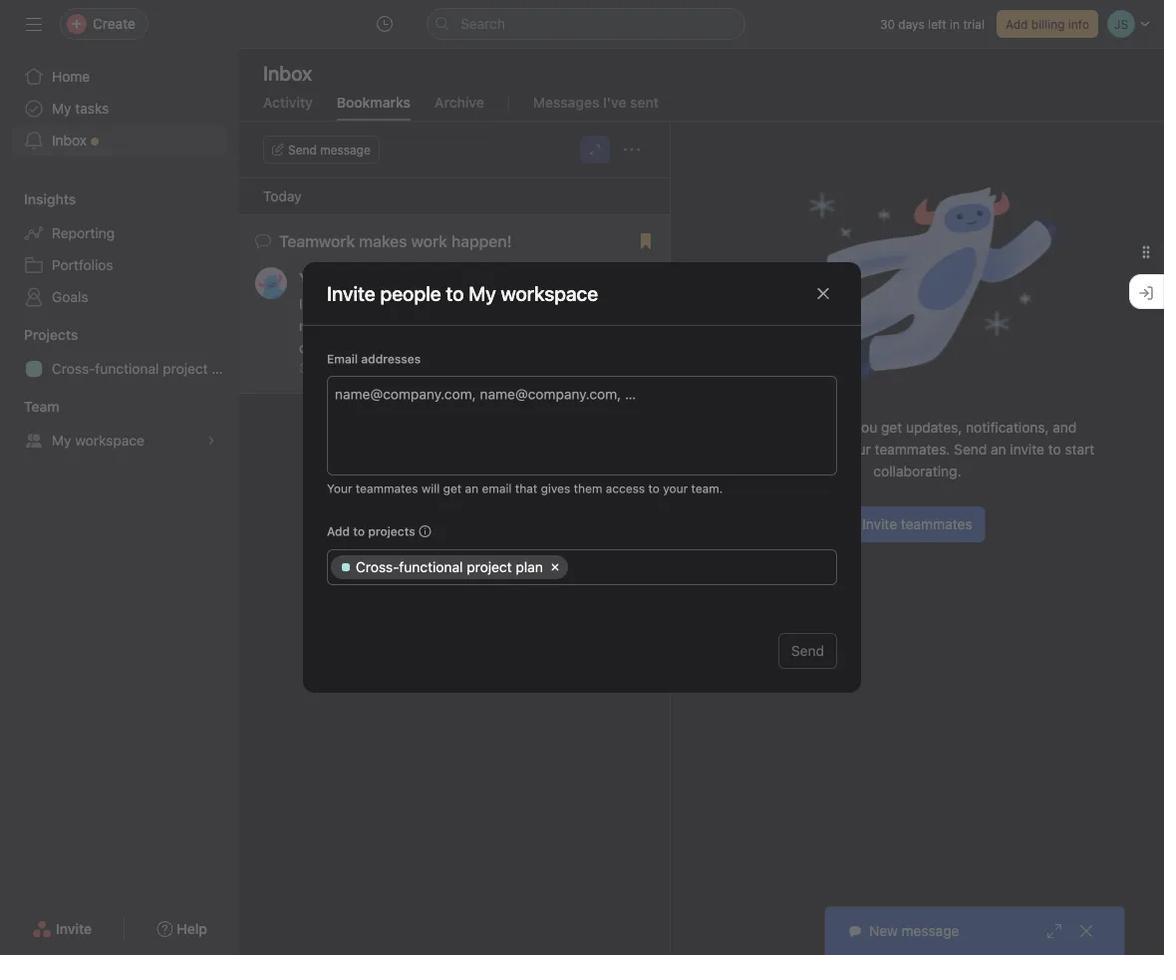 Task type: locate. For each thing, give the bounding box(es) containing it.
1 vertical spatial start
[[1066, 441, 1096, 458]]

2 my from the top
[[52, 432, 71, 449]]

0 horizontal spatial updates,
[[447, 296, 503, 312]]

teammates. up invite teammates
[[875, 441, 951, 458]]

0 horizontal spatial plan
[[212, 361, 239, 377]]

add inside invite people to my workspace dialog
[[327, 525, 350, 539]]

email
[[482, 482, 512, 496]]

collaborating. up "minutes" on the left of the page
[[299, 340, 387, 356]]

1 vertical spatial from
[[809, 441, 839, 458]]

0 vertical spatial collaborating.
[[299, 340, 387, 356]]

0 vertical spatial teammates.
[[434, 318, 509, 334]]

0 horizontal spatial cross-functional project plan
[[52, 361, 239, 377]]

activity
[[263, 94, 313, 111]]

your
[[402, 318, 430, 334], [843, 441, 872, 458], [664, 482, 688, 496]]

teammates inside invite people to my workspace dialog
[[356, 482, 418, 496]]

my workspace
[[469, 282, 599, 305]]

makes
[[359, 232, 407, 251]]

teammates inside button
[[902, 516, 973, 533]]

project inside cell
[[467, 559, 512, 576]]

my left the tasks
[[52, 100, 71, 117]]

cross-functional project plan inside cell
[[356, 559, 543, 576]]

project
[[163, 361, 208, 377], [467, 559, 512, 576]]

0 vertical spatial teammates
[[356, 482, 418, 496]]

1 vertical spatial project
[[467, 559, 512, 576]]

0 vertical spatial invite
[[327, 282, 376, 305]]

more information image
[[420, 526, 432, 538]]

your inside invite people to my workspace dialog
[[664, 482, 688, 496]]

is
[[338, 296, 348, 312], [797, 419, 808, 436]]

an inside yeti inbox is where you get updates, notifications, and messages from your teammates. send an invite to start collaborating. 31 minutes ago
[[550, 318, 566, 334]]

1 horizontal spatial is
[[797, 419, 808, 436]]

teams element
[[0, 389, 239, 461]]

email
[[327, 352, 358, 366]]

2 horizontal spatial an
[[992, 441, 1007, 458]]

0 horizontal spatial invite
[[569, 318, 604, 334]]

your inside yeti inbox is where you get updates, notifications, and messages from your teammates. send an invite to start collaborating. 31 minutes ago
[[402, 318, 430, 334]]

0 vertical spatial where
[[352, 296, 392, 312]]

plan
[[212, 361, 239, 377], [516, 559, 543, 576]]

send button
[[779, 633, 838, 669]]

0 horizontal spatial messages
[[299, 318, 364, 334]]

1 horizontal spatial start
[[1066, 441, 1096, 458]]

inbox is where you get updates, notifications, and messages from your teammates. send an invite to start collaborating.
[[741, 419, 1096, 480]]

cross- down the add to projects
[[356, 559, 399, 576]]

2 vertical spatial invite
[[56, 921, 92, 938]]

0 horizontal spatial teammates.
[[434, 318, 509, 334]]

messages i've sent
[[533, 94, 659, 111]]

start inside inbox is where you get updates, notifications, and messages from your teammates. send an invite to start collaborating.
[[1066, 441, 1096, 458]]

functional
[[95, 361, 159, 377], [399, 559, 463, 576]]

1 vertical spatial teammates.
[[875, 441, 951, 458]]

updates, down 'work happen!'
[[447, 296, 503, 312]]

1 horizontal spatial you
[[855, 419, 878, 436]]

invite
[[569, 318, 604, 334], [1011, 441, 1045, 458]]

updates,
[[447, 296, 503, 312], [907, 419, 963, 436]]

0 horizontal spatial is
[[338, 296, 348, 312]]

1 vertical spatial updates,
[[907, 419, 963, 436]]

0 horizontal spatial teammates
[[356, 482, 418, 496]]

0 vertical spatial from
[[368, 318, 398, 334]]

0 vertical spatial start
[[624, 318, 654, 334]]

to inside yeti inbox is where you get updates, notifications, and messages from your teammates. send an invite to start collaborating. 31 minutes ago
[[607, 318, 620, 334]]

collaborating. up invite teammates
[[874, 463, 962, 480]]

add left billing
[[1006, 17, 1029, 31]]

to inside inbox is where you get updates, notifications, and messages from your teammates. send an invite to start collaborating.
[[1049, 441, 1062, 458]]

0 horizontal spatial and
[[594, 296, 618, 312]]

them
[[574, 482, 603, 496]]

0 vertical spatial invite
[[569, 318, 604, 334]]

1 vertical spatial teammates
[[902, 516, 973, 533]]

1 horizontal spatial functional
[[399, 559, 463, 576]]

cross-
[[52, 361, 95, 377], [356, 559, 399, 576]]

your inside inbox is where you get updates, notifications, and messages from your teammates. send an invite to start collaborating.
[[843, 441, 872, 458]]

1 vertical spatial functional
[[399, 559, 463, 576]]

cross-functional project plan up teams element
[[52, 361, 239, 377]]

1 vertical spatial you
[[855, 419, 878, 436]]

your teammates will get an email that gives them access to your team.
[[327, 482, 723, 496]]

0 vertical spatial is
[[338, 296, 348, 312]]

left
[[929, 17, 947, 31]]

activity link
[[263, 94, 313, 121]]

archive
[[435, 94, 485, 111]]

notifications,
[[507, 296, 590, 312], [967, 419, 1050, 436]]

1 vertical spatial my
[[52, 432, 71, 449]]

functional up teams element
[[95, 361, 159, 377]]

2 vertical spatial an
[[465, 482, 479, 496]]

1 vertical spatial your
[[843, 441, 872, 458]]

1 horizontal spatial notifications,
[[967, 419, 1050, 436]]

insights button
[[0, 190, 76, 209]]

0 horizontal spatial project
[[163, 361, 208, 377]]

my inside teams element
[[52, 432, 71, 449]]

invite inside "invite" button
[[56, 921, 92, 938]]

my inside global element
[[52, 100, 71, 117]]

1 vertical spatial get
[[882, 419, 903, 436]]

search list box
[[427, 8, 746, 40]]

0 horizontal spatial from
[[368, 318, 398, 334]]

your left the team.
[[664, 482, 688, 496]]

add
[[1006, 17, 1029, 31], [327, 525, 350, 539]]

1 horizontal spatial teammates.
[[875, 441, 951, 458]]

invite inside inbox is where you get updates, notifications, and messages from your teammates. send an invite to start collaborating.
[[1011, 441, 1045, 458]]

new message
[[870, 923, 960, 940]]

reporting link
[[12, 217, 227, 249]]

cross-functional project plan row
[[331, 556, 834, 584]]

teammates down inbox is where you get updates, notifications, and messages from your teammates. send an invite to start collaborating.
[[902, 516, 973, 533]]

0 horizontal spatial collaborating.
[[299, 340, 387, 356]]

to
[[446, 282, 464, 305], [607, 318, 620, 334], [1049, 441, 1062, 458], [649, 482, 660, 496], [353, 525, 365, 539]]

updates, up invite teammates
[[907, 419, 963, 436]]

1 horizontal spatial an
[[550, 318, 566, 334]]

yeti
[[299, 270, 324, 286]]

bookmarks
[[337, 94, 411, 111]]

start
[[624, 318, 654, 334], [1066, 441, 1096, 458]]

cross- down "projects"
[[52, 361, 95, 377]]

1 vertical spatial notifications,
[[967, 419, 1050, 436]]

0 vertical spatial messages
[[299, 318, 364, 334]]

is inside yeti inbox is where you get updates, notifications, and messages from your teammates. send an invite to start collaborating. 31 minutes ago
[[338, 296, 348, 312]]

functional down 'more information' image
[[399, 559, 463, 576]]

0 vertical spatial project
[[163, 361, 208, 377]]

0 vertical spatial an
[[550, 318, 566, 334]]

yeti inbox is where you get updates, notifications, and messages from your teammates. send an invite to start collaborating. 31 minutes ago
[[299, 270, 658, 375]]

sent
[[631, 94, 659, 111]]

invite button
[[19, 912, 105, 948]]

add down your
[[327, 525, 350, 539]]

Email addresses text field
[[335, 382, 651, 406]]

minutes
[[316, 361, 360, 375]]

plan down that
[[516, 559, 543, 576]]

1 horizontal spatial collaborating.
[[874, 463, 962, 480]]

cross-functional project plan
[[52, 361, 239, 377], [356, 559, 543, 576]]

updates, inside yeti inbox is where you get updates, notifications, and messages from your teammates. send an invite to start collaborating. 31 minutes ago
[[447, 296, 503, 312]]

goals link
[[12, 281, 227, 313]]

1 horizontal spatial project
[[467, 559, 512, 576]]

0 horizontal spatial an
[[465, 482, 479, 496]]

1 horizontal spatial updates,
[[907, 419, 963, 436]]

2 horizontal spatial your
[[843, 441, 872, 458]]

projects button
[[0, 325, 78, 345]]

your down people
[[402, 318, 430, 334]]

and inside yeti inbox is where you get updates, notifications, and messages from your teammates. send an invite to start collaborating. 31 minutes ago
[[594, 296, 618, 312]]

1 horizontal spatial from
[[809, 441, 839, 458]]

1 horizontal spatial messages
[[741, 441, 806, 458]]

0 vertical spatial cross-functional project plan
[[52, 361, 239, 377]]

collaborating.
[[299, 340, 387, 356], [874, 463, 962, 480]]

1 vertical spatial messages
[[741, 441, 806, 458]]

cell
[[571, 556, 594, 580]]

from
[[368, 318, 398, 334], [809, 441, 839, 458]]

add inside button
[[1006, 17, 1029, 31]]

0 vertical spatial you
[[395, 296, 419, 312]]

teammates.
[[434, 318, 509, 334], [875, 441, 951, 458]]

1 vertical spatial plan
[[516, 559, 543, 576]]

people
[[380, 282, 442, 305]]

0 vertical spatial add
[[1006, 17, 1029, 31]]

get
[[422, 296, 443, 312], [882, 419, 903, 436], [443, 482, 462, 496]]

1 vertical spatial and
[[1054, 419, 1078, 436]]

0 vertical spatial get
[[422, 296, 443, 312]]

1 vertical spatial is
[[797, 419, 808, 436]]

projects
[[24, 327, 78, 343]]

days
[[899, 17, 925, 31]]

1 horizontal spatial cross-
[[356, 559, 399, 576]]

0 vertical spatial my
[[52, 100, 71, 117]]

get inside invite people to my workspace dialog
[[443, 482, 462, 496]]

message
[[320, 143, 371, 157]]

send
[[288, 143, 317, 157], [513, 318, 546, 334], [955, 441, 988, 458], [792, 643, 825, 659]]

cross-functional project plan down 'more information' image
[[356, 559, 543, 576]]

project down email
[[467, 559, 512, 576]]

my down team
[[52, 432, 71, 449]]

you
[[395, 296, 419, 312], [855, 419, 878, 436]]

0 vertical spatial functional
[[95, 361, 159, 377]]

1 vertical spatial invite
[[863, 516, 898, 533]]

cell inside cross-functional project plan row
[[571, 556, 594, 580]]

my
[[52, 100, 71, 117], [52, 432, 71, 449]]

1 horizontal spatial add
[[1006, 17, 1029, 31]]

2 horizontal spatial invite
[[863, 516, 898, 533]]

from inside inbox is where you get updates, notifications, and messages from your teammates. send an invite to start collaborating.
[[809, 441, 839, 458]]

2 vertical spatial your
[[664, 482, 688, 496]]

cross-functional project plan cell
[[331, 556, 568, 580]]

0 horizontal spatial start
[[624, 318, 654, 334]]

add billing info
[[1006, 17, 1090, 31]]

31
[[299, 361, 312, 375]]

invite for invite teammates
[[863, 516, 898, 533]]

search button
[[427, 8, 746, 40]]

project up teams element
[[163, 361, 208, 377]]

teammates. inside yeti inbox is where you get updates, notifications, and messages from your teammates. send an invite to start collaborating. 31 minutes ago
[[434, 318, 509, 334]]

messages
[[533, 94, 600, 111]]

your for team.
[[664, 482, 688, 496]]

invite inside yeti inbox is where you get updates, notifications, and messages from your teammates. send an invite to start collaborating. 31 minutes ago
[[569, 318, 604, 334]]

0 vertical spatial and
[[594, 296, 618, 312]]

1 horizontal spatial invite
[[327, 282, 376, 305]]

send inside button
[[288, 143, 317, 157]]

2 vertical spatial get
[[443, 482, 462, 496]]

1 horizontal spatial your
[[664, 482, 688, 496]]

0 horizontal spatial invite
[[56, 921, 92, 938]]

goals
[[52, 289, 88, 305]]

0 horizontal spatial you
[[395, 296, 419, 312]]

team button
[[0, 397, 59, 417]]

where inside inbox is where you get updates, notifications, and messages from your teammates. send an invite to start collaborating.
[[812, 419, 851, 436]]

1 vertical spatial add
[[327, 525, 350, 539]]

0 horizontal spatial your
[[402, 318, 430, 334]]

1 horizontal spatial plan
[[516, 559, 543, 576]]

1 vertical spatial cross-
[[356, 559, 399, 576]]

my tasks
[[52, 100, 109, 117]]

your up invite teammates
[[843, 441, 872, 458]]

0 horizontal spatial cross-
[[52, 361, 95, 377]]

invite people to my workspace dialog
[[303, 262, 862, 693]]

where
[[352, 296, 392, 312], [812, 419, 851, 436]]

functional inside projects 'element'
[[95, 361, 159, 377]]

inbox inside global element
[[52, 132, 87, 149]]

teammates. down invite people to my workspace
[[434, 318, 509, 334]]

0 horizontal spatial notifications,
[[507, 296, 590, 312]]

1 vertical spatial an
[[992, 441, 1007, 458]]

0 vertical spatial updates,
[[447, 296, 503, 312]]

1 vertical spatial collaborating.
[[874, 463, 962, 480]]

1 horizontal spatial where
[[812, 419, 851, 436]]

1 vertical spatial invite
[[1011, 441, 1045, 458]]

teammates
[[356, 482, 418, 496], [902, 516, 973, 533]]

invite inside invite teammates button
[[863, 516, 898, 533]]

my workspace
[[52, 432, 145, 449]]

1 vertical spatial cross-functional project plan
[[356, 559, 543, 576]]

0 vertical spatial your
[[402, 318, 430, 334]]

0 horizontal spatial where
[[352, 296, 392, 312]]

teammates up the projects
[[356, 482, 418, 496]]

cross-functional project plan link
[[12, 353, 239, 385]]

an
[[550, 318, 566, 334], [992, 441, 1007, 458], [465, 482, 479, 496]]

and
[[594, 296, 618, 312], [1054, 419, 1078, 436]]

1 vertical spatial where
[[812, 419, 851, 436]]

0 vertical spatial plan
[[212, 361, 239, 377]]

global element
[[0, 49, 239, 169]]

0 vertical spatial cross-
[[52, 361, 95, 377]]

0 vertical spatial notifications,
[[507, 296, 590, 312]]

info
[[1069, 17, 1090, 31]]

0 horizontal spatial functional
[[95, 361, 159, 377]]

1 horizontal spatial and
[[1054, 419, 1078, 436]]

0 horizontal spatial add
[[327, 525, 350, 539]]

1 my from the top
[[52, 100, 71, 117]]

invite inside invite people to my workspace dialog
[[327, 282, 376, 305]]

updates, inside inbox is where you get updates, notifications, and messages from your teammates. send an invite to start collaborating.
[[907, 419, 963, 436]]

is inside inbox is where you get updates, notifications, and messages from your teammates. send an invite to start collaborating.
[[797, 419, 808, 436]]

1 horizontal spatial cross-functional project plan
[[356, 559, 543, 576]]

1 horizontal spatial invite
[[1011, 441, 1045, 458]]

messages
[[299, 318, 364, 334], [741, 441, 806, 458]]

add for add billing info
[[1006, 17, 1029, 31]]

plan left 31
[[212, 361, 239, 377]]

inbox inside yeti inbox is where you get updates, notifications, and messages from your teammates. send an invite to start collaborating. 31 minutes ago
[[299, 296, 334, 312]]

collaborating. inside yeti inbox is where you get updates, notifications, and messages from your teammates. send an invite to start collaborating. 31 minutes ago
[[299, 340, 387, 356]]

1 horizontal spatial teammates
[[902, 516, 973, 533]]

invite
[[327, 282, 376, 305], [863, 516, 898, 533], [56, 921, 92, 938]]

teammates for invite
[[902, 516, 973, 533]]



Task type: vqa. For each thing, say whether or not it's contained in the screenshot.
See Details, Team Achievements icon
no



Task type: describe. For each thing, give the bounding box(es) containing it.
work happen!
[[411, 232, 512, 251]]

plan inside cell
[[516, 559, 543, 576]]

close image
[[1079, 924, 1095, 940]]

bookmarks link
[[337, 94, 411, 121]]

and inside inbox is where you get updates, notifications, and messages from your teammates. send an invite to start collaborating.
[[1054, 419, 1078, 436]]

start inside yeti inbox is where you get updates, notifications, and messages from your teammates. send an invite to start collaborating. 31 minutes ago
[[624, 318, 654, 334]]

billing
[[1032, 17, 1066, 31]]

messages inside yeti inbox is where you get updates, notifications, and messages from your teammates. send an invite to start collaborating. 31 minutes ago
[[299, 318, 364, 334]]

hide sidebar image
[[26, 16, 42, 32]]

you inside yeti inbox is where you get updates, notifications, and messages from your teammates. send an invite to start collaborating. 31 minutes ago
[[395, 296, 419, 312]]

from inside yeti inbox is where you get updates, notifications, and messages from your teammates. send an invite to start collaborating. 31 minutes ago
[[368, 318, 398, 334]]

cross-functional project plan inside projects 'element'
[[52, 361, 239, 377]]

notifications, inside yeti inbox is where you get updates, notifications, and messages from your teammates. send an invite to start collaborating. 31 minutes ago
[[507, 296, 590, 312]]

my workspace link
[[12, 425, 227, 457]]

collaborating. inside inbox is where you get updates, notifications, and messages from your teammates. send an invite to start collaborating.
[[874, 463, 962, 480]]

expand new message image
[[1047, 924, 1063, 940]]

teammates. inside inbox is where you get updates, notifications, and messages from your teammates. send an invite to start collaborating.
[[875, 441, 951, 458]]

email addresses
[[327, 352, 421, 366]]

invite teammates button
[[850, 507, 986, 543]]

home link
[[12, 61, 227, 93]]

plan inside projects 'element'
[[212, 361, 239, 377]]

tasks
[[75, 100, 109, 117]]

home
[[52, 68, 90, 85]]

projects element
[[0, 317, 239, 389]]

inbox link
[[12, 125, 227, 157]]

an inside inbox is where you get updates, notifications, and messages from your teammates. send an invite to start collaborating.
[[992, 441, 1007, 458]]

i've
[[603, 94, 627, 111]]

invite for invite people to my workspace
[[327, 282, 376, 305]]

send inside button
[[792, 643, 825, 659]]

you inside inbox is where you get updates, notifications, and messages from your teammates. send an invite to start collaborating.
[[855, 419, 878, 436]]

trial
[[964, 17, 985, 31]]

add billing info button
[[997, 10, 1099, 38]]

my tasks link
[[12, 93, 227, 125]]

portfolios
[[52, 257, 113, 273]]

send inside inbox is where you get updates, notifications, and messages from your teammates. send an invite to start collaborating.
[[955, 441, 988, 458]]

send message button
[[263, 136, 380, 164]]

project inside 'element'
[[163, 361, 208, 377]]

teamwork makes work happen!
[[279, 232, 512, 251]]

projects
[[368, 525, 416, 539]]

invite people to my workspace
[[327, 282, 599, 305]]

your for teammates.
[[402, 318, 430, 334]]

send message
[[288, 143, 371, 157]]

ago
[[364, 361, 385, 375]]

my for my workspace
[[52, 432, 71, 449]]

addresses
[[361, 352, 421, 366]]

functional inside cell
[[399, 559, 463, 576]]

close this dialog image
[[816, 286, 832, 302]]

teamwork
[[279, 232, 355, 251]]

cross- inside projects 'element'
[[52, 361, 95, 377]]

reporting
[[52, 225, 115, 241]]

an inside invite people to my workspace dialog
[[465, 482, 479, 496]]

portfolios link
[[12, 249, 227, 281]]

access
[[606, 482, 645, 496]]

will
[[422, 482, 440, 496]]

that
[[516, 482, 538, 496]]

add for add to projects
[[327, 525, 350, 539]]

insights
[[24, 191, 76, 207]]

get inside inbox is where you get updates, notifications, and messages from your teammates. send an invite to start collaborating.
[[882, 419, 903, 436]]

30 days left in trial
[[881, 17, 985, 31]]

search
[[461, 15, 506, 32]]

messages inside inbox is where you get updates, notifications, and messages from your teammates. send an invite to start collaborating.
[[741, 441, 806, 458]]

gives
[[541, 482, 571, 496]]

where inside yeti inbox is where you get updates, notifications, and messages from your teammates. send an invite to start collaborating. 31 minutes ago
[[352, 296, 392, 312]]

messages i've sent link
[[533, 94, 659, 121]]

insights element
[[0, 182, 239, 317]]

archive link
[[435, 94, 485, 121]]

inbox inside inbox is where you get updates, notifications, and messages from your teammates. send an invite to start collaborating.
[[759, 419, 794, 436]]

workspace
[[75, 432, 145, 449]]

teammates for your
[[356, 482, 418, 496]]

add to projects
[[327, 525, 416, 539]]

team.
[[692, 482, 723, 496]]

cross- inside cell
[[356, 559, 399, 576]]

invite teammates
[[863, 516, 973, 533]]

my for my tasks
[[52, 100, 71, 117]]

notifications, inside inbox is where you get updates, notifications, and messages from your teammates. send an invite to start collaborating.
[[967, 419, 1050, 436]]

team
[[24, 398, 59, 415]]

30
[[881, 17, 896, 31]]

your
[[327, 482, 353, 496]]

get inside yeti inbox is where you get updates, notifications, and messages from your teammates. send an invite to start collaborating. 31 minutes ago
[[422, 296, 443, 312]]

in
[[951, 17, 961, 31]]

today
[[263, 188, 302, 204]]

send inside yeti inbox is where you get updates, notifications, and messages from your teammates. send an invite to start collaborating. 31 minutes ago
[[513, 318, 546, 334]]



